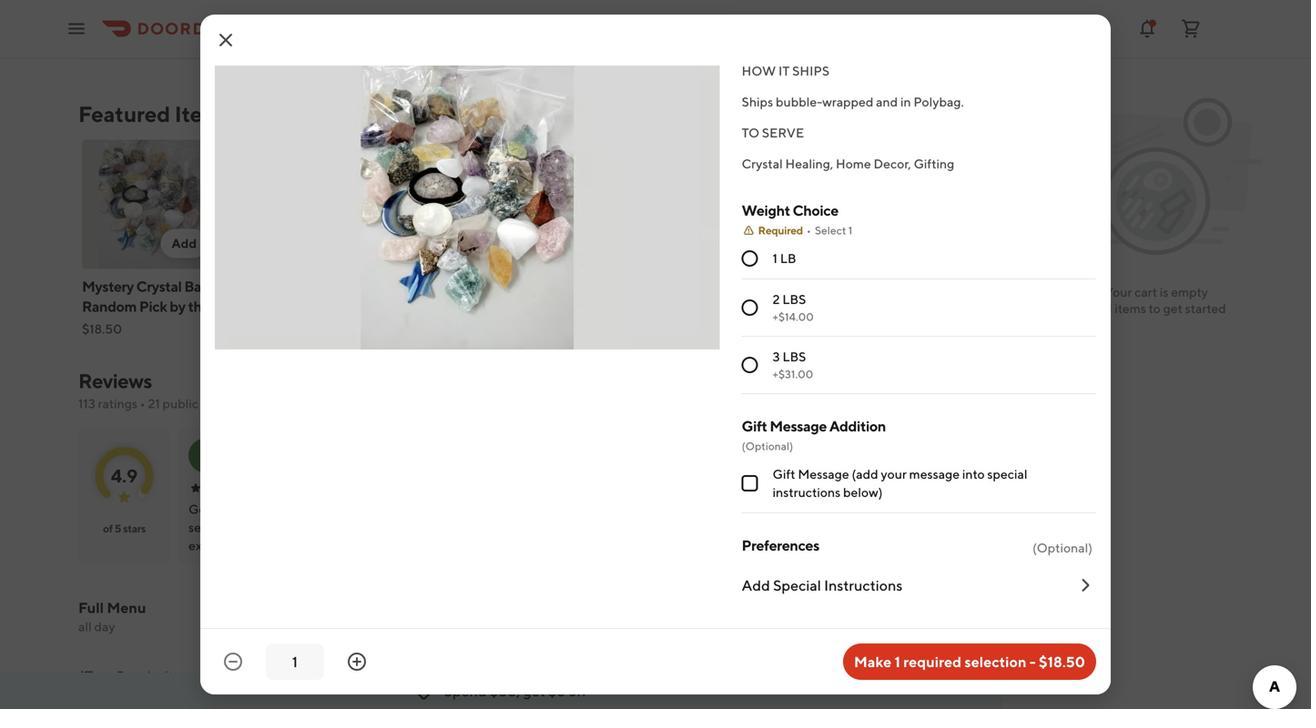 Task type: locate. For each thing, give the bounding box(es) containing it.
0 vertical spatial gift
[[742, 418, 768, 435]]

2 add button from the left
[[449, 229, 496, 258]]

0 horizontal spatial crystal
[[136, 278, 182, 295]]

random down chunks
[[442, 298, 496, 315]]

crystals
[[802, 278, 853, 295], [226, 298, 278, 315], [514, 298, 566, 315]]

- left 7
[[500, 278, 506, 295]]

• down your at right bottom
[[879, 482, 884, 495]]

add
[[172, 236, 197, 251], [460, 236, 485, 251], [604, 236, 629, 251], [747, 236, 773, 251], [1088, 301, 1113, 316], [758, 391, 783, 406], [742, 577, 771, 594]]

- inside raw crystal chunks - assorted & random mix
[[500, 278, 506, 295]]

reviews link
[[78, 369, 152, 393]]

make
[[855, 654, 892, 671]]

gift
[[742, 418, 768, 435], [773, 467, 796, 482]]

3 up '+$31.00'
[[773, 349, 780, 364]]

crystal up pick
[[136, 278, 182, 295]]

mystery
[[82, 278, 134, 295]]

0 horizontal spatial lb
[[137, 318, 155, 335]]

featured
[[78, 101, 170, 127]]

1 vertical spatial lbs
[[184, 318, 210, 335]]

0 vertical spatial 3
[[173, 318, 181, 335]]

previous button of carousel image
[[866, 107, 880, 122]]

lbs inside 3 lbs +$31.00
[[783, 349, 807, 364]]

lbs
[[783, 292, 807, 307], [184, 318, 210, 335], [783, 349, 807, 364]]

items
[[175, 101, 231, 127], [165, 669, 197, 684]]

0 horizontal spatial •
[[140, 396, 145, 411]]

1 vertical spatial (optional)
[[1033, 541, 1093, 556]]

crystal
[[742, 156, 783, 171], [136, 278, 182, 295], [401, 278, 446, 295]]

crystal inside mystery crystal bag - random pick by the weight 1 lb to 3 lbs
[[136, 278, 182, 295]]

message up the instructions
[[798, 467, 850, 482]]

lb down required
[[781, 251, 797, 266]]

1 vertical spatial gift
[[773, 467, 796, 482]]

0 vertical spatial (optional)
[[742, 440, 794, 453]]

1 vertical spatial •
[[140, 396, 145, 411]]

gift down s
[[773, 467, 796, 482]]

popular items button
[[117, 667, 197, 697]]

1 horizontal spatial crystal
[[401, 278, 446, 295]]

3 down by
[[173, 318, 181, 335]]

add button up bag at the top of the page
[[161, 229, 208, 258]]

$10.95
[[514, 322, 554, 337]]

message inside "gift message addition (optional)"
[[770, 418, 827, 435]]

0 horizontal spatial gift
[[742, 418, 768, 435]]

1 vertical spatial 3
[[773, 349, 780, 364]]

crystal inside raw crystal chunks - assorted & random mix
[[401, 278, 446, 295]]

2 random from the left
[[442, 298, 496, 315]]

&
[[430, 298, 439, 315]]

lb inside mystery crystal bag - random pick by the weight 1 lb to 3 lbs
[[137, 318, 155, 335]]

get down is
[[1164, 301, 1183, 316]]

0 horizontal spatial $18.50
[[82, 322, 122, 337]]

add button for mystery crystal bag - random pick by the weight 1 lb to 3 lbs
[[161, 229, 208, 258]]

lbs inside the '2 lbs +$14.00'
[[783, 292, 807, 307]]

to down cart
[[1149, 301, 1161, 316]]

notification bell image
[[1137, 18, 1159, 40]]

instructions
[[825, 577, 903, 594]]

required
[[759, 224, 804, 237]]

crystals for empaths $12.50
[[802, 278, 934, 317]]

ships
[[793, 63, 830, 78]]

- right selection
[[1030, 654, 1037, 671]]

open menu image
[[66, 18, 87, 40]]

2 horizontal spatial •
[[879, 482, 884, 495]]

add button up healing
[[593, 229, 640, 258]]

lb down pick
[[137, 318, 155, 335]]

• down choice
[[807, 224, 812, 237]]

add button down weight on the top right of page
[[737, 229, 784, 258]]

cart
[[1135, 285, 1158, 300]]

to inside mystery crystal bag - random pick by the weight 1 lb to 3 lbs
[[157, 318, 171, 335]]

0 vertical spatial get
[[1164, 301, 1183, 316]]

dialog containing weight choice
[[200, 0, 1112, 695]]

lb inside weight choice group
[[781, 251, 797, 266]]

your
[[882, 467, 907, 482]]

1 vertical spatial items
[[165, 669, 197, 684]]

$18.50 inside 'button'
[[1040, 654, 1086, 671]]

Current quantity is 1 number field
[[277, 652, 313, 672]]

5
[[115, 523, 121, 535]]

raw crystal chunks - assorted & random mix image
[[370, 140, 507, 269]]

weight choice
[[742, 202, 839, 219]]

3 inside 3 lbs +$31.00
[[773, 349, 780, 364]]

to down pick
[[157, 318, 171, 335]]

1 horizontal spatial random
[[442, 298, 496, 315]]

- inside mystery crystal bag - random pick by the weight 1 lb to 3 lbs
[[212, 278, 218, 295]]

mystery crystal bag - random pick by the weight 1 lb to 3 lbs image
[[82, 140, 219, 269]]

0 horizontal spatial random
[[82, 298, 137, 315]]

to serve
[[742, 125, 805, 140]]

$18.50 down mystery
[[82, 322, 122, 337]]

$18.50 right selection
[[1040, 654, 1086, 671]]

3
[[173, 318, 181, 335], [773, 349, 780, 364]]

all
[[78, 620, 92, 635]]

0 horizontal spatial get
[[523, 683, 546, 700]]

message
[[910, 467, 960, 482]]

add down the your
[[1088, 301, 1113, 316]]

1 random from the left
[[82, 298, 137, 315]]

lbs for 3 lbs
[[783, 349, 807, 364]]

0 horizontal spatial to
[[157, 318, 171, 335]]

$12.50 inside the crystals for empaths $12.50
[[802, 302, 841, 317]]

0 vertical spatial •
[[807, 224, 812, 237]]

3 add button from the left
[[593, 229, 640, 258]]

1 horizontal spatial •
[[807, 224, 812, 237]]

0 vertical spatial items
[[175, 101, 231, 127]]

1
[[849, 224, 853, 237], [773, 251, 778, 266], [129, 318, 134, 335], [895, 654, 901, 671]]

it
[[779, 63, 790, 78]]

1 vertical spatial $18.50
[[1040, 654, 1086, 671]]

get left "$8"
[[523, 683, 546, 700]]

crystals up pendant
[[226, 298, 278, 315]]

items down the close icon
[[175, 101, 231, 127]]

gift down add review button
[[742, 418, 768, 435]]

None radio
[[742, 300, 759, 316], [742, 357, 759, 374], [742, 300, 759, 316], [742, 357, 759, 374]]

• inside weight choice group
[[807, 224, 812, 237]]

crystal down to serve
[[742, 156, 783, 171]]

- right bag at the top of the page
[[212, 278, 218, 295]]

message
[[770, 418, 827, 435], [798, 467, 850, 482]]

spend
[[444, 683, 487, 700]]

reviews
[[78, 369, 152, 393]]

2 vertical spatial •
[[879, 482, 884, 495]]

1 horizontal spatial crystals
[[514, 298, 566, 315]]

add up healing
[[604, 236, 629, 251]]

random inside raw crystal chunks - assorted & random mix
[[442, 298, 496, 315]]

crystal up &
[[401, 278, 446, 295]]

0 horizontal spatial crystals
[[226, 298, 278, 315]]

add button up chunks
[[449, 229, 496, 258]]

crystals inside mixed tumbled crystals bulk - pendant size
[[226, 298, 278, 315]]

1 vertical spatial lb
[[137, 318, 155, 335]]

message down add review button
[[770, 418, 827, 435]]

healing,
[[786, 156, 834, 171]]

pick
[[139, 298, 167, 315]]

add left special
[[742, 577, 771, 594]]

started
[[1186, 301, 1227, 316]]

1 vertical spatial $12.50
[[658, 322, 697, 337]]

next image
[[902, 391, 917, 406]]

2 horizontal spatial crystal
[[742, 156, 783, 171]]

random down mystery
[[82, 298, 137, 315]]

spend $55, get $8 off
[[444, 683, 587, 700]]

- inside mixed tumbled crystals bulk - pendant size
[[312, 298, 318, 315]]

(optional)
[[742, 440, 794, 453], [1033, 541, 1093, 556]]

lbs up '+$31.00'
[[783, 349, 807, 364]]

add review button
[[747, 384, 840, 413]]

gift inside the gift message (add your message into special instructions below)
[[773, 467, 796, 482]]

2 vertical spatial lbs
[[783, 349, 807, 364]]

0 vertical spatial to
[[1149, 301, 1161, 316]]

lbs up +$14.00
[[783, 292, 807, 307]]

Item Search search field
[[661, 612, 909, 632]]

1 add button from the left
[[161, 229, 208, 258]]

0 vertical spatial lbs
[[783, 292, 807, 307]]

nationwide shipping
[[219, 669, 340, 684]]

add button
[[161, 229, 208, 258], [449, 229, 496, 258], [593, 229, 640, 258], [737, 229, 784, 258]]

1 right weight
[[129, 318, 134, 335]]

0 items, open order cart image
[[1181, 18, 1203, 40]]

1 right the "1 lb" option
[[773, 251, 778, 266]]

0 horizontal spatial (optional)
[[742, 440, 794, 453]]

to inside your cart is empty add items to get started
[[1149, 301, 1161, 316]]

next button of carousel image
[[902, 107, 917, 122]]

1 lb
[[773, 251, 797, 266]]

0 vertical spatial message
[[770, 418, 827, 435]]

off
[[569, 683, 587, 700]]

0 horizontal spatial 3
[[173, 318, 181, 335]]

1 horizontal spatial $12.50
[[802, 302, 841, 317]]

ships
[[742, 94, 774, 109]]

dialog
[[200, 0, 1112, 695]]

1 horizontal spatial $18.50
[[1040, 654, 1086, 671]]

0 vertical spatial $12.50
[[802, 302, 841, 317]]

1 vertical spatial get
[[523, 683, 546, 700]]

s
[[777, 446, 787, 466]]

bubble-
[[776, 94, 823, 109]]

stars
[[123, 523, 146, 535]]

reviews
[[201, 396, 245, 411]]

1 horizontal spatial to
[[1149, 301, 1161, 316]]

decrease quantity by 1 image
[[222, 651, 244, 673]]

4 add button from the left
[[737, 229, 784, 258]]

1 vertical spatial to
[[157, 318, 171, 335]]

increase quantity by 1 image
[[346, 651, 368, 673]]

is
[[1161, 285, 1169, 300]]

items inside "button"
[[165, 669, 197, 684]]

3 inside mystery crystal bag - random pick by the weight 1 lb to 3 lbs
[[173, 318, 181, 335]]

items inside heading
[[175, 101, 231, 127]]

1 horizontal spatial lb
[[781, 251, 797, 266]]

1 horizontal spatial (optional)
[[1033, 541, 1093, 556]]

2 horizontal spatial crystals
[[802, 278, 853, 295]]

public
[[163, 396, 199, 411]]

1 horizontal spatial 3
[[773, 349, 780, 364]]

gifting
[[914, 156, 955, 171]]

crystals inside 7 chakra healing crystals set $10.95
[[514, 298, 566, 315]]

get inside your cart is empty add items to get started
[[1164, 301, 1183, 316]]

message inside the gift message (add your message into special instructions below)
[[798, 467, 850, 482]]

- right bulk
[[312, 298, 318, 315]]

gift inside "gift message addition (optional)"
[[742, 418, 768, 435]]

featured items heading
[[78, 100, 231, 129]]

crystals for empaths image
[[802, 140, 938, 269]]

get
[[1164, 301, 1183, 316], [523, 683, 546, 700]]

21
[[148, 396, 160, 411]]

lbs down the
[[184, 318, 210, 335]]

(add
[[852, 467, 879, 482]]

• left 21
[[140, 396, 145, 411]]

items right the popular
[[165, 669, 197, 684]]

1 right make
[[895, 654, 901, 671]]

1 vertical spatial message
[[798, 467, 850, 482]]

bag
[[184, 278, 210, 295]]

full
[[78, 600, 104, 617]]

1 horizontal spatial get
[[1164, 301, 1183, 316]]

1 inside mystery crystal bag - random pick by the weight 1 lb to 3 lbs
[[129, 318, 134, 335]]

add review
[[758, 391, 829, 406]]

0 vertical spatial lb
[[781, 251, 797, 266]]

order
[[938, 482, 968, 495]]

(optional) inside "gift message addition (optional)"
[[742, 440, 794, 453]]

+$14.00
[[773, 311, 814, 323]]

lbs for 2 lbs
[[783, 292, 807, 307]]

serve
[[763, 125, 805, 140]]

add inside "dialog"
[[742, 577, 771, 594]]

instructions
[[773, 485, 841, 500]]

0 horizontal spatial $12.50
[[658, 322, 697, 337]]

1 horizontal spatial gift
[[773, 467, 796, 482]]

crystals left for
[[802, 278, 853, 295]]

crystals down chakra
[[514, 298, 566, 315]]

pendant
[[226, 318, 281, 335]]

$11.50
[[226, 322, 263, 337]]

1 inside 'button'
[[895, 654, 901, 671]]



Task type: vqa. For each thing, say whether or not it's contained in the screenshot.
bottom "$18.50"
yes



Task type: describe. For each thing, give the bounding box(es) containing it.
add up bag at the top of the page
[[172, 236, 197, 251]]

required
[[904, 654, 962, 671]]

polybag.
[[914, 94, 965, 109]]

add special instructions button
[[742, 561, 1097, 610]]

love & protection bundle, black tourmaline, rose quartz, quartz crystal point image
[[658, 140, 794, 269]]

full menu all day
[[78, 600, 146, 635]]

menu
[[107, 600, 146, 617]]

add button for raw crystal chunks - assorted & random mix
[[449, 229, 496, 258]]

• doordash order
[[879, 482, 968, 495]]

set
[[568, 298, 590, 315]]

crystal for raw crystal chunks - assorted & random mix
[[401, 278, 446, 295]]

• for • select 1
[[807, 224, 812, 237]]

day
[[94, 620, 115, 635]]

add special instructions
[[742, 577, 903, 594]]

ships bubble-wrapped and in polybag.
[[742, 94, 965, 109]]

1 right select
[[849, 224, 853, 237]]

crystal healing, home decor, gifting
[[742, 156, 955, 171]]

4.9
[[111, 466, 138, 487]]

raw crystal chunks - assorted & random mix
[[370, 278, 506, 335]]

weight
[[82, 318, 126, 335]]

of 5 stars
[[103, 523, 146, 535]]

1 LB radio
[[742, 251, 759, 267]]

$55,
[[490, 683, 520, 700]]

items for popular items
[[165, 669, 197, 684]]

0 vertical spatial $18.50
[[82, 322, 122, 337]]

chakra
[[524, 278, 570, 295]]

tumbled
[[269, 278, 326, 295]]

mystery crystal bag - random pick by the weight 1 lb to 3 lbs
[[82, 278, 218, 335]]

gift for addition
[[742, 418, 768, 435]]

the
[[188, 298, 210, 315]]

2
[[773, 292, 780, 307]]

gift message (add your message into special instructions below)
[[773, 467, 1028, 500]]

gift message addition group
[[742, 416, 1097, 514]]

and
[[877, 94, 898, 109]]

$8
[[548, 683, 566, 700]]

add button for 7 chakra healing crystals set
[[593, 229, 640, 258]]

select
[[815, 224, 847, 237]]

empty
[[1172, 285, 1209, 300]]

$9.00
[[370, 322, 406, 337]]

add up chunks
[[460, 236, 485, 251]]

featured items
[[78, 101, 231, 127]]

mixed tumbled crystals bulk - pendant size image
[[226, 140, 363, 269]]

Gift Message (add your message into special instructions below) checkbox
[[742, 476, 759, 492]]

popular items
[[117, 669, 197, 684]]

popular
[[117, 669, 162, 684]]

weight
[[742, 202, 791, 219]]

7
[[514, 278, 521, 295]]

mixed tumbled crystals bulk - pendant size
[[226, 278, 326, 335]]

• select 1
[[807, 224, 853, 237]]

crystal for mystery crystal bag - random pick by the weight 1 lb to 3 lbs
[[136, 278, 182, 295]]

size
[[284, 318, 310, 335]]

nationwide
[[219, 669, 286, 684]]

addition
[[830, 418, 886, 435]]

your
[[1106, 285, 1133, 300]]

items for featured items
[[175, 101, 231, 127]]

lbs inside mystery crystal bag - random pick by the weight 1 lb to 3 lbs
[[184, 318, 210, 335]]

previous image
[[866, 391, 880, 406]]

make 1 required selection - $18.50 button
[[844, 644, 1097, 681]]

shipping
[[289, 669, 340, 684]]

close image
[[215, 29, 237, 51]]

7 chakra healing crystals set image
[[514, 140, 651, 269]]

weight choice group
[[742, 200, 1097, 395]]

healing
[[573, 278, 623, 295]]

how it ships
[[742, 63, 830, 78]]

random inside mystery crystal bag - random pick by the weight 1 lb to 3 lbs
[[82, 298, 137, 315]]

of
[[103, 523, 113, 535]]

3 lbs +$31.00
[[773, 349, 814, 381]]

special
[[988, 467, 1028, 482]]

crystals inside the crystals for empaths $12.50
[[802, 278, 853, 295]]

add down '+$31.00'
[[758, 391, 783, 406]]

items
[[1115, 301, 1147, 316]]

message for addition
[[770, 418, 827, 435]]

in
[[901, 94, 912, 109]]

to
[[742, 125, 760, 140]]

mix
[[370, 318, 394, 335]]

wrapped
[[823, 94, 874, 109]]

7 chakra healing crystals set $10.95
[[514, 278, 623, 337]]

by
[[170, 298, 186, 315]]

a
[[200, 446, 212, 466]]

- inside 'button'
[[1030, 654, 1037, 671]]

add inside your cart is empty add items to get started
[[1088, 301, 1113, 316]]

doordash
[[886, 482, 936, 495]]

• for • doordash order
[[879, 482, 884, 495]]

add left "1 lb"
[[747, 236, 773, 251]]

2 lbs +$14.00
[[773, 292, 814, 323]]

selection
[[965, 654, 1027, 671]]

reviews 113 ratings • 21 public reviews
[[78, 369, 245, 411]]

message for (add
[[798, 467, 850, 482]]

preferences
[[742, 537, 820, 554]]

below)
[[844, 485, 883, 500]]

special
[[774, 577, 822, 594]]

home
[[836, 156, 872, 171]]

chunks
[[449, 278, 498, 295]]

bulk
[[280, 298, 309, 315]]

mixed
[[226, 278, 266, 295]]

113
[[78, 396, 95, 411]]

review
[[786, 391, 829, 406]]

7/11/23
[[841, 482, 877, 495]]

gift for (add
[[773, 467, 796, 482]]

choice
[[793, 202, 839, 219]]

for
[[856, 278, 874, 295]]

your cart is empty add items to get started
[[1088, 285, 1227, 316]]

• inside reviews 113 ratings • 21 public reviews
[[140, 396, 145, 411]]

decor,
[[874, 156, 912, 171]]

gift message addition (optional)
[[742, 418, 886, 453]]



